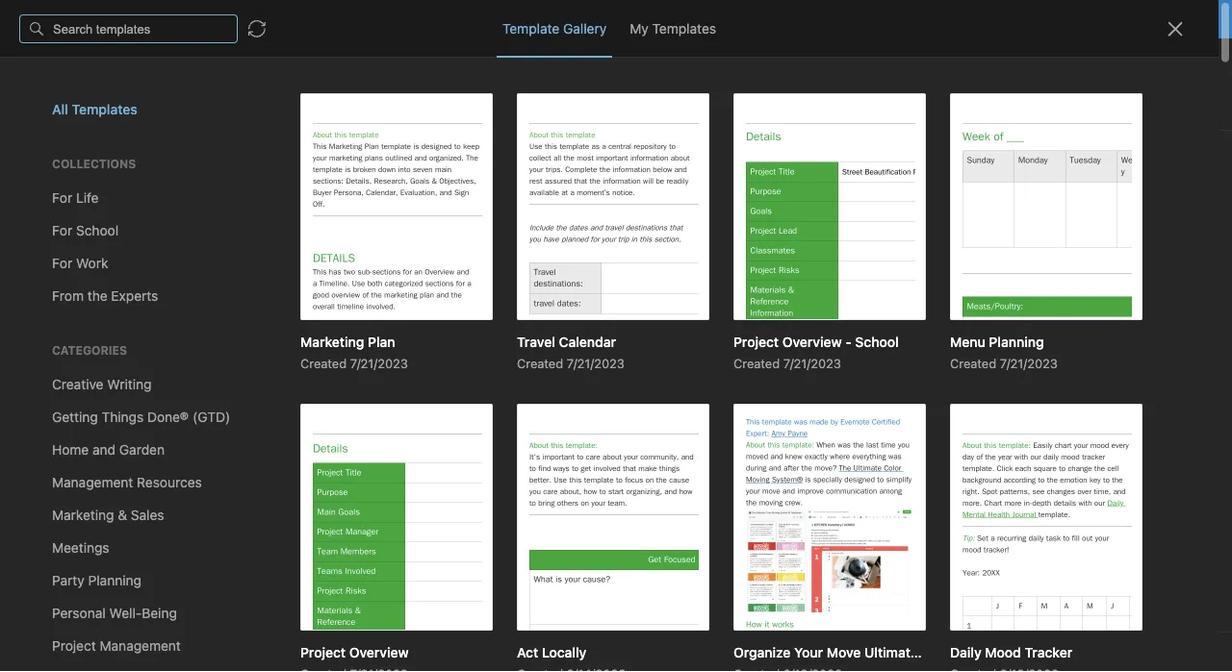 Task type: describe. For each thing, give the bounding box(es) containing it.
shortcuts button
[[0, 182, 230, 213]]

reading
[[437, 325, 484, 341]]

take
[[294, 345, 321, 361]]

0 vertical spatial project
[[361, 400, 405, 416]]

last edited on nov 17, 2023
[[613, 98, 786, 114]]

add a reminder image
[[609, 641, 632, 664]]

books
[[405, 284, 443, 300]]

2 well? from the left
[[513, 400, 544, 416]]

home
[[42, 158, 79, 174]]

share
[[1132, 53, 1169, 69]]

2
[[304, 420, 312, 436]]

on
[[686, 98, 702, 114]]

upgrade button
[[12, 583, 219, 622]]

ago inside what went well? project 1 what didn't go well? project 2 what can i improve on? project3 a few minutes ago
[[335, 443, 355, 457]]

1 vertical spatial the
[[385, 515, 405, 531]]

free:
[[579, 11, 611, 27]]

0 vertical spatial your
[[715, 11, 742, 27]]

sync
[[618, 11, 649, 27]]

2 a few minutes ago from the top
[[256, 540, 355, 554]]

minutes inside what went well? project 1 what didn't go well? project 2 what can i improve on? project3 a few minutes ago
[[288, 443, 332, 457]]

a inside what went well? project 1 what didn't go well? project 2 what can i improve on? project3 a few minutes ago
[[256, 443, 262, 457]]

went
[[292, 400, 322, 416]]

Note Editor text field
[[0, 0, 1232, 672]]

tasks
[[42, 251, 77, 267]]

i
[[378, 420, 381, 436]]

only you
[[1049, 54, 1100, 69]]

notes
[[42, 220, 79, 236]]

them
[[524, 305, 555, 321]]

share button
[[1116, 46, 1186, 77]]

try
[[415, 11, 435, 27]]

2 horizontal spatial what
[[418, 400, 451, 416]]

1 horizontal spatial all
[[364, 284, 378, 300]]

home link
[[0, 151, 231, 182]]

trash link
[[0, 390, 230, 421]]

shared
[[42, 355, 86, 371]]

project3
[[464, 420, 516, 436]]

across
[[653, 11, 693, 27]]

start (and finish) all the books you've been wanting to read and keep your ideas about them all in one place. tip: if you're reading a physical book, take pictu...
[[256, 284, 555, 361]]

3 ago from the top
[[335, 540, 355, 554]]

for
[[558, 11, 576, 27]]

wanting
[[256, 305, 305, 321]]

can
[[352, 420, 374, 436]]

devices.
[[746, 11, 797, 27]]

1 horizontal spatial what
[[315, 420, 348, 436]]

cancel
[[801, 11, 844, 27]]

if
[[383, 325, 391, 341]]

notebook
[[710, 54, 766, 68]]

start
[[256, 284, 286, 300]]

in
[[273, 325, 284, 341]]

improve
[[385, 420, 435, 436]]

notes link
[[0, 213, 230, 244]]

finish)
[[322, 284, 360, 300]]

you
[[1079, 54, 1100, 69]]

you've
[[446, 284, 487, 300]]

to
[[309, 305, 321, 321]]

for
[[361, 515, 382, 531]]

been
[[491, 284, 522, 300]]

notebooks link
[[0, 286, 230, 317]]

go
[[494, 400, 510, 416]]

notebooks
[[43, 293, 111, 309]]

edited
[[643, 98, 682, 114]]

17,
[[733, 98, 749, 114]]

and
[[356, 305, 379, 321]]

read
[[325, 305, 352, 321]]

first
[[681, 54, 706, 68]]

upgrade
[[99, 595, 157, 610]]



Task type: locate. For each thing, give the bounding box(es) containing it.
1 ago from the top
[[335, 328, 355, 341]]

the inside start (and finish) all the books you've been wanting to read and keep your ideas about them all in one place. tip: if you're reading a physical book, take pictu...
[[381, 284, 402, 300]]

only
[[1049, 54, 1076, 69]]

ago down the can
[[335, 443, 355, 457]]

tree containing home
[[0, 151, 231, 566]]

2023
[[753, 98, 786, 114]]

1 vertical spatial your
[[416, 305, 444, 321]]

1
[[408, 400, 414, 416]]

ago up pictu...
[[335, 328, 355, 341]]

first notebook button
[[656, 48, 773, 75]]

0 vertical spatial now
[[282, 209, 305, 223]]

physical
[[498, 325, 549, 341]]

1 a few minutes ago from the top
[[256, 328, 355, 341]]

2 minutes from the top
[[288, 443, 332, 457]]

2 few from the top
[[266, 443, 285, 457]]

2 vertical spatial few
[[266, 540, 285, 554]]

3 minutes from the top
[[288, 540, 332, 554]]

me
[[120, 355, 139, 371]]

1 horizontal spatial well?
[[513, 400, 544, 416]]

1 vertical spatial now
[[277, 515, 303, 531]]

few inside what went well? project 1 what didn't go well? project 2 what can i improve on? project3 a few minutes ago
[[266, 443, 285, 457]]

a few minutes ago
[[256, 328, 355, 341], [256, 540, 355, 554]]

0 vertical spatial the
[[381, 284, 402, 300]]

just now button
[[231, 131, 583, 246]]

1 vertical spatial project
[[256, 420, 300, 436]]

pictu...
[[325, 345, 367, 361]]

note window element
[[0, 0, 1232, 672]]

last
[[613, 98, 640, 114]]

0 horizontal spatial your
[[416, 305, 444, 321]]

all left in
[[256, 325, 270, 341]]

0 vertical spatial few
[[266, 328, 285, 341]]

2 vertical spatial minutes
[[288, 540, 332, 554]]

well? up the can
[[326, 400, 357, 416]]

project up i at the left bottom
[[361, 400, 405, 416]]

you're
[[395, 325, 433, 341]]

1 well? from the left
[[326, 400, 357, 416]]

the up keep
[[381, 284, 402, 300]]

2 do from the left
[[306, 515, 324, 531]]

what left 'went'
[[256, 400, 289, 416]]

minutes up take
[[288, 328, 332, 341]]

trash
[[42, 397, 77, 413]]

the
[[381, 284, 402, 300], [385, 515, 405, 531]]

1 do from the left
[[256, 515, 274, 531]]

a inside start (and finish) all the books you've been wanting to read and keep your ideas about them all in one place. tip: if you're reading a physical book, take pictu...
[[487, 325, 495, 341]]

ago
[[335, 328, 355, 341], [335, 443, 355, 457], [335, 540, 355, 554]]

a few minutes ago down soon
[[256, 540, 355, 554]]

first notebook
[[681, 54, 766, 68]]

expand note image
[[611, 50, 634, 73]]

0 horizontal spatial do
[[256, 515, 274, 531]]

about
[[484, 305, 520, 321]]

1 vertical spatial few
[[266, 443, 285, 457]]

2 horizontal spatial all
[[697, 11, 711, 27]]

now right just at the left of page
[[282, 209, 305, 223]]

0 horizontal spatial all
[[256, 325, 270, 341]]

with
[[90, 355, 116, 371]]

0 vertical spatial ago
[[335, 328, 355, 341]]

0 horizontal spatial project
[[256, 420, 300, 436]]

just now
[[256, 209, 305, 223]]

tasks button
[[0, 244, 230, 274]]

1 vertical spatial a few minutes ago
[[256, 540, 355, 554]]

try evernote personal for free: sync across all your devices. cancel anytime.
[[415, 11, 900, 27]]

0 vertical spatial minutes
[[288, 328, 332, 341]]

now
[[282, 209, 305, 223], [277, 515, 303, 531]]

all right 'across'
[[697, 11, 711, 27]]

ideas
[[448, 305, 481, 321]]

1 horizontal spatial project
[[361, 400, 405, 416]]

soon
[[327, 515, 358, 531]]

1 vertical spatial all
[[364, 284, 378, 300]]

all up and
[[364, 284, 378, 300]]

few
[[266, 328, 285, 341], [266, 443, 285, 457], [266, 540, 285, 554]]

0 horizontal spatial well?
[[326, 400, 357, 416]]

anytime.
[[847, 11, 900, 27]]

minutes down 2
[[288, 443, 332, 457]]

now for just
[[282, 209, 305, 223]]

keep
[[383, 305, 413, 321]]

the right for at the bottom left of page
[[385, 515, 405, 531]]

(and
[[290, 284, 318, 300]]

your up first notebook
[[715, 11, 742, 27]]

nov
[[705, 98, 730, 114]]

book,
[[256, 345, 291, 361]]

your
[[715, 11, 742, 27], [416, 305, 444, 321]]

2 ago from the top
[[335, 443, 355, 457]]

project left 2
[[256, 420, 300, 436]]

settings image
[[196, 15, 219, 39]]

tree
[[0, 151, 231, 566]]

shared with me link
[[0, 347, 230, 378]]

minutes down soon
[[288, 540, 332, 554]]

ago down soon
[[335, 540, 355, 554]]

1 vertical spatial ago
[[335, 443, 355, 457]]

a few minutes ago up take
[[256, 328, 355, 341]]

shared with me
[[42, 355, 139, 371]]

2 vertical spatial ago
[[335, 540, 355, 554]]

3 few from the top
[[266, 540, 285, 554]]

Search text field
[[25, 56, 206, 90]]

tip:
[[356, 325, 379, 341]]

your down books
[[416, 305, 444, 321]]

0 vertical spatial all
[[697, 11, 711, 27]]

all
[[697, 11, 711, 27], [364, 284, 378, 300], [256, 325, 270, 341]]

do
[[256, 515, 274, 531], [306, 515, 324, 531]]

on?
[[438, 420, 460, 436]]

future
[[409, 515, 446, 531]]

0 horizontal spatial what
[[256, 400, 289, 416]]

just
[[256, 209, 279, 223]]

2 vertical spatial all
[[256, 325, 270, 341]]

well? right the go at bottom
[[513, 400, 544, 416]]

None search field
[[25, 56, 206, 90]]

project
[[361, 400, 405, 416], [256, 420, 300, 436]]

now inside button
[[282, 209, 305, 223]]

now left soon
[[277, 515, 303, 531]]

one
[[288, 325, 311, 341]]

0 vertical spatial a few minutes ago
[[256, 328, 355, 341]]

1 minutes from the top
[[288, 328, 332, 341]]

shortcuts
[[43, 189, 104, 205]]

your inside start (and finish) all the books you've been wanting to read and keep your ideas about them all in one place. tip: if you're reading a physical book, take pictu...
[[416, 305, 444, 321]]

evernote
[[439, 11, 495, 27]]

1 few from the top
[[266, 328, 285, 341]]

personal
[[499, 11, 554, 27]]

new button
[[12, 101, 219, 136]]

a
[[487, 325, 495, 341], [256, 328, 262, 341], [256, 443, 262, 457], [256, 540, 262, 554]]

new
[[42, 110, 70, 126]]

what went well? project 1 what didn't go well? project 2 what can i improve on? project3 a few minutes ago
[[256, 400, 544, 457]]

1 horizontal spatial do
[[306, 515, 324, 531]]

what right 2
[[315, 420, 348, 436]]

do now do soon for the future
[[256, 515, 446, 531]]

now for do
[[277, 515, 303, 531]]

didn't
[[454, 400, 490, 416]]

place.
[[315, 325, 352, 341]]

1 vertical spatial minutes
[[288, 443, 332, 457]]

minutes
[[288, 328, 332, 341], [288, 443, 332, 457], [288, 540, 332, 554]]

1 horizontal spatial your
[[715, 11, 742, 27]]

what
[[256, 400, 289, 416], [418, 400, 451, 416], [315, 420, 348, 436]]

what right 1
[[418, 400, 451, 416]]



Task type: vqa. For each thing, say whether or not it's contained in the screenshot.
Start
yes



